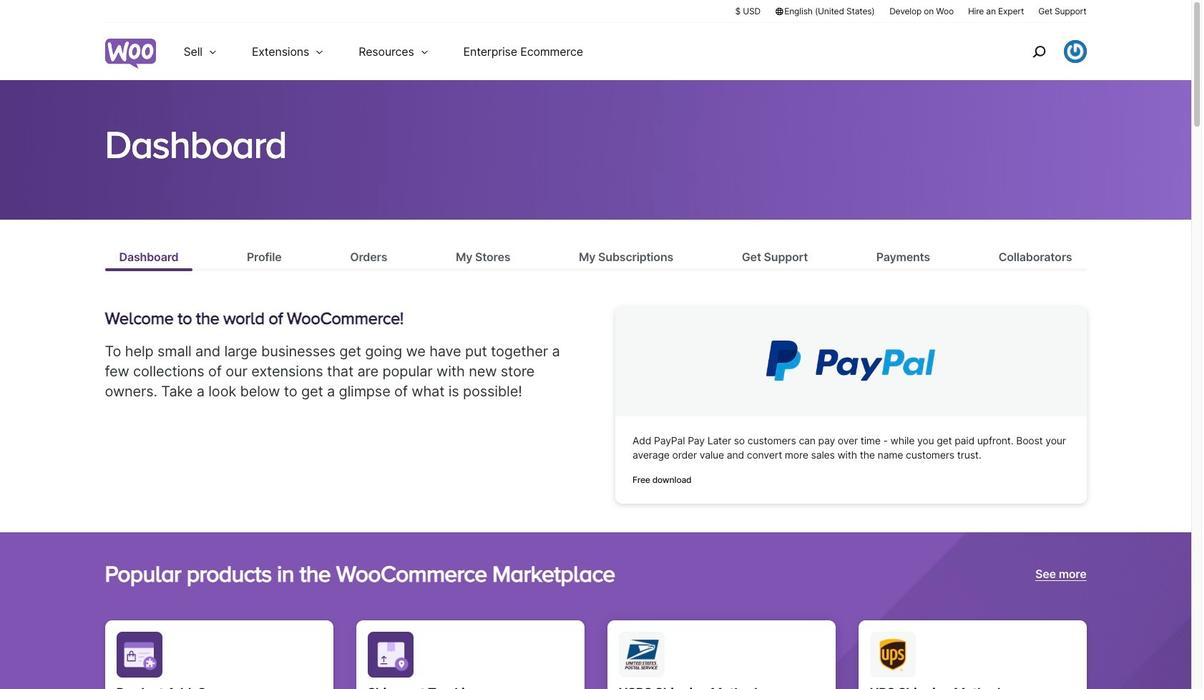 Task type: vqa. For each thing, say whether or not it's contained in the screenshot.
service navigation menu element
yes



Task type: describe. For each thing, give the bounding box(es) containing it.
search image
[[1027, 40, 1050, 63]]

open account menu image
[[1064, 40, 1087, 63]]

service navigation menu element
[[1002, 28, 1087, 75]]



